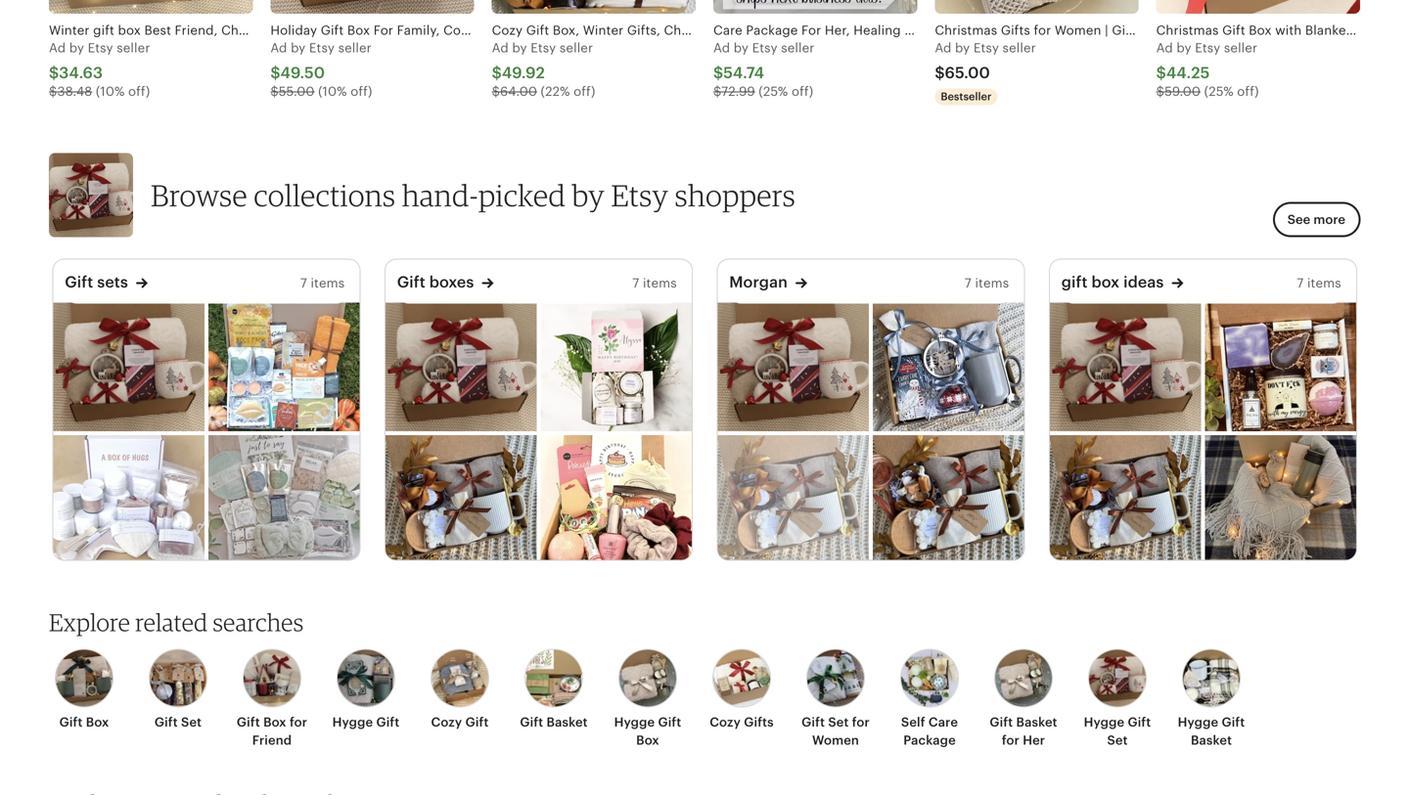 Task type: vqa. For each thing, say whether or not it's contained in the screenshot.
accepted
no



Task type: describe. For each thing, give the bounding box(es) containing it.
(10% for 34.63
[[96, 84, 125, 99]]

gift inside gift basket link
[[520, 715, 543, 730]]

a for 49.92
[[492, 41, 501, 55]]

explore related searches region
[[37, 608, 1372, 785]]

gift box for friend link
[[231, 649, 313, 750]]

gift inside gift box link
[[59, 715, 83, 730]]

b for 49.50
[[291, 41, 299, 55]]

3 7 from the left
[[965, 276, 972, 291]]

fall vibes hygge gift set | hello fall care package, fall gift basket for women and men, fall gift set, warm and cozy gift box, cabin gifts image for morgan
[[718, 303, 869, 432]]

self care package link
[[889, 649, 971, 750]]

(22%
[[541, 84, 570, 99]]

seller for 65.00
[[1003, 41, 1036, 55]]

see more
[[1288, 212, 1346, 227]]

fall gift box, warm gift, thankful for you, hygge gift basket, birthday gift idea, gift box for women, care package, thank you gift, fll image for morgan
[[718, 436, 869, 564]]

gift box ideas
[[1062, 274, 1164, 291]]

gift inside 'hygge gift basket'
[[1222, 715, 1245, 730]]

items for sets
[[311, 276, 345, 291]]

seller for 54.74
[[781, 41, 815, 55]]

explore
[[49, 608, 130, 637]]

etsy for 65.00
[[974, 41, 999, 55]]

build your own gift box- hug in a box- self care gift box- spa gift box- pamper gift box-christmas gift- pamper basket- sympathy gift box image
[[53, 436, 204, 564]]

gifts
[[744, 715, 774, 730]]

gift inside "gift set" link
[[154, 715, 178, 730]]

etsy for 44.25
[[1195, 41, 1221, 55]]

fall vibes hygge gift set | hello fall care package, fall gift basket for women and men, fall gift set, warm and cozy gift box, cabin gifts image for gift boxes
[[385, 303, 537, 432]]

gift inside cozy gift link
[[465, 715, 489, 730]]

related
[[135, 608, 208, 637]]

women
[[812, 733, 859, 748]]

gift boxes
[[397, 274, 474, 291]]

a for 49.50
[[270, 41, 279, 55]]

gift inside hygge gift link
[[376, 715, 400, 730]]

b for 34.63
[[69, 41, 77, 55]]

boxes
[[429, 274, 474, 291]]

basket for gift basket for her
[[1016, 715, 1058, 730]]

gift basket
[[520, 715, 588, 730]]

a d b y etsy seller $ 34.63 $ 38.48 (10% off)
[[49, 41, 150, 99]]

searches
[[213, 608, 304, 637]]

y for 49.92
[[520, 41, 527, 55]]

d for 54.74
[[722, 41, 730, 55]]

a for 44.25
[[1156, 41, 1165, 55]]

fall vibes hygge gift set | hello fall care package, fall gift basket for women and men, fall gift set, warm and cozy gift box, cabin gifts image for gift box ideas
[[1050, 303, 1201, 432]]

(25% for 44.25
[[1204, 84, 1234, 99]]

y for 44.25
[[1185, 41, 1192, 55]]

y for 49.50
[[299, 41, 306, 55]]

cozy gifts
[[710, 715, 774, 730]]

collections
[[254, 177, 396, 213]]

gift set for women link
[[795, 649, 877, 750]]

sets
[[97, 274, 128, 291]]

d for 44.25
[[1165, 41, 1173, 55]]

for for women
[[852, 715, 870, 730]]

seller for 44.25
[[1224, 41, 1258, 55]]

49.92
[[502, 64, 545, 81]]

y for 34.63
[[77, 41, 84, 55]]

more
[[1314, 212, 1346, 227]]

64.00
[[500, 84, 537, 99]]

7 for sets
[[300, 276, 307, 291]]

7 items for boxes
[[632, 276, 677, 291]]

y for 54.74
[[742, 41, 749, 55]]

gift basket link
[[513, 649, 595, 732]]

cozy gifts link
[[701, 649, 783, 732]]

gift box link
[[43, 649, 125, 732]]

gift box for friend
[[237, 715, 307, 748]]

gift inside 'gift box for friend'
[[237, 715, 260, 730]]

friend
[[252, 733, 292, 748]]

ideas
[[1124, 274, 1164, 291]]

fall vibes hygge gift set | hello fall care package, fall gift basket for women and men, fall gift set, warm and cozy gift box, cabin gifts image for gift sets
[[53, 303, 204, 432]]

gift inside hygge gift set
[[1128, 715, 1151, 730]]

hygge gift box
[[614, 715, 681, 748]]

b for 54.74
[[734, 41, 742, 55]]

etsy right by
[[611, 177, 669, 213]]

b for 65.00
[[955, 41, 963, 55]]

items for box
[[1307, 276, 1341, 291]]

gift sets
[[65, 274, 128, 291]]

7 items for sets
[[300, 276, 345, 291]]

holiday gift box, christmas gift basket, hygge gift, sending a hug, gift box for women, care package for her, thank you gift, gift box idea image
[[873, 303, 1024, 432]]

hygge gift box for your loved one, gift set for him, birthday box for her, dads, brothers, husband gift, cozy holiday gifts, miss you (blk) image
[[1205, 436, 1356, 564]]

for for friend
[[290, 715, 307, 730]]

(25% for 54.74
[[759, 84, 788, 99]]

seller for 34.63
[[117, 41, 150, 55]]

a for 65.00
[[935, 41, 944, 55]]

a d b y etsy seller $ 49.50 $ 55.00 (10% off)
[[270, 41, 372, 99]]

care package for her comfort, cosy gifts for women, spa gift basket, winter pamper hamper, relaxation gift set, sending you sunshine image
[[208, 303, 359, 432]]

(10% for 49.50
[[318, 84, 347, 99]]

44.25
[[1166, 64, 1210, 81]]

gift inside hygge gift box
[[658, 715, 681, 730]]

fall gift box, warm gift, thankful for you, hygge gift basket, birthday gift idea, gift box for women, care package, thank you gift, fll image for gift box ideas
[[1050, 436, 1201, 564]]

for for her
[[1002, 733, 1020, 748]]

self
[[901, 715, 925, 730]]

care
[[929, 715, 958, 730]]

gift set link
[[137, 649, 219, 732]]

her
[[1023, 733, 1045, 748]]

hygge for hygge gift
[[332, 715, 373, 730]]

d for 49.92
[[500, 41, 509, 55]]



Task type: locate. For each thing, give the bounding box(es) containing it.
cozy for cozy gift
[[431, 715, 462, 730]]

cozy right hygge gift
[[431, 715, 462, 730]]

0 horizontal spatial fall gift box, warm gift, thankful for you, hygge gift basket, birthday gift idea, gift box for women, care package, thank you gift, fll image
[[385, 436, 537, 564]]

gift inside the gift set for women
[[802, 715, 825, 730]]

d up '49.50'
[[279, 41, 287, 55]]

a up the 38.48
[[49, 41, 58, 55]]

bestseller
[[941, 90, 992, 103]]

2 horizontal spatial fall gift box, warm gift, thankful for you, hygge gift basket, birthday gift idea, gift box for women, care package, thank you gift, fll image
[[1050, 436, 1201, 564]]

for inside the gift set for women
[[852, 715, 870, 730]]

etsy inside a d b y etsy seller $ 34.63 $ 38.48 (10% off)
[[88, 41, 113, 55]]

seller inside a d b y etsy seller $ 49.50 $ 55.00 (10% off)
[[338, 41, 372, 55]]

0 horizontal spatial for
[[290, 715, 307, 730]]

seller inside a d b y etsy seller $ 44.25 $ 59.00 (25% off)
[[1224, 41, 1258, 55]]

a up 64.00
[[492, 41, 501, 55]]

etsy inside a d b y etsy seller $ 44.25 $ 59.00 (25% off)
[[1195, 41, 1221, 55]]

2 horizontal spatial box
[[636, 733, 659, 748]]

hygge right gift basket for her
[[1084, 715, 1125, 730]]

seller for 49.50
[[338, 41, 372, 55]]

cozy gift
[[431, 715, 489, 730]]

y inside the a d b y etsy seller $ 49.92 $ 64.00 (22% off)
[[520, 41, 527, 55]]

4 off) from the left
[[792, 84, 813, 99]]

2 items from the left
[[643, 276, 677, 291]]

hygge inside hygge gift box
[[614, 715, 655, 730]]

0 horizontal spatial set
[[181, 715, 202, 730]]

y up 65.00
[[963, 41, 970, 55]]

2 off) from the left
[[351, 84, 372, 99]]

2 horizontal spatial set
[[1107, 733, 1128, 748]]

hygge right hygge gift set
[[1178, 715, 1219, 730]]

d inside a d b y etsy seller $ 49.50 $ 55.00 (10% off)
[[279, 41, 287, 55]]

3 seller from the left
[[560, 41, 593, 55]]

2 fall gift box, warm gift, thankful for you, hygge gift basket, birthday gift idea, gift box for women, care package, thank you gift, fll image from the left
[[718, 436, 869, 564]]

7 up "care package for her comfort, cosy gifts for women, spa gift basket, winter pamper hamper, relaxation gift set, sending you sunshine" image
[[300, 276, 307, 291]]

d inside a d b y etsy seller $ 44.25 $ 59.00 (25% off)
[[1165, 41, 1173, 55]]

for up women
[[852, 715, 870, 730]]

4 hygge from the left
[[1178, 715, 1219, 730]]

b up "34.63"
[[69, 41, 77, 55]]

set for gift set
[[181, 715, 202, 730]]

y inside a d b y etsy seller $ 49.50 $ 55.00 (10% off)
[[299, 41, 306, 55]]

1 (10% from the left
[[96, 84, 125, 99]]

off) inside a d b y etsy seller $ 44.25 $ 59.00 (25% off)
[[1237, 84, 1259, 99]]

seller down christmas gifts for women | gift basket for her with blanket & socks | hygge gift box for friend, mom, sister, holiday self care gift box image at the top of page
[[1003, 41, 1036, 55]]

(10% inside a d b y etsy seller $ 49.50 $ 55.00 (10% off)
[[318, 84, 347, 99]]

browse collections hand-picked by etsy shoppers
[[151, 177, 796, 213]]

off) right the 72.99
[[792, 84, 813, 99]]

b up 44.25 on the right of page
[[1177, 41, 1185, 55]]

cozy left gifts
[[710, 715, 741, 730]]

5 b from the left
[[955, 41, 963, 55]]

2 cozy from the left
[[710, 715, 741, 730]]

$
[[49, 64, 59, 81], [270, 64, 280, 81], [492, 64, 502, 81], [713, 64, 723, 81], [935, 64, 945, 81], [1156, 64, 1166, 81], [49, 84, 57, 99], [270, 84, 279, 99], [492, 84, 500, 99], [713, 84, 721, 99], [1156, 84, 1165, 99]]

hygge gift basket link
[[1170, 649, 1253, 750]]

4 y from the left
[[742, 41, 749, 55]]

y up 54.74
[[742, 41, 749, 55]]

d inside a d b y etsy seller $ 54.74 $ 72.99 (25% off)
[[722, 41, 730, 55]]

seller for 49.92
[[560, 41, 593, 55]]

b inside the a d b y etsy seller $ 49.92 $ 64.00 (22% off)
[[512, 41, 520, 55]]

set inside the gift set for women
[[828, 715, 849, 730]]

hygge
[[332, 715, 373, 730], [614, 715, 655, 730], [1084, 715, 1125, 730], [1178, 715, 1219, 730]]

4 d from the left
[[722, 41, 730, 55]]

box for gift box for friend
[[263, 715, 286, 730]]

(25% down 44.25 on the right of page
[[1204, 84, 1234, 99]]

set up women
[[828, 715, 849, 730]]

1 horizontal spatial basket
[[1016, 715, 1058, 730]]

off) for 49.92
[[574, 84, 595, 99]]

2 y from the left
[[299, 41, 306, 55]]

1 off) from the left
[[128, 84, 150, 99]]

gift
[[65, 274, 93, 291], [397, 274, 426, 291], [59, 715, 83, 730], [154, 715, 178, 730], [237, 715, 260, 730], [376, 715, 400, 730], [465, 715, 489, 730], [520, 715, 543, 730], [658, 715, 681, 730], [802, 715, 825, 730], [990, 715, 1013, 730], [1128, 715, 1151, 730], [1222, 715, 1245, 730]]

1 horizontal spatial (25%
[[1204, 84, 1234, 99]]

spa & relaxation spa gift box for women, birthday pamper hamper gift set for her, bridesmaid self care package, bride to be,hygge cosy gifts image
[[208, 436, 359, 564]]

a for 54.74
[[713, 41, 722, 55]]

etsy up 49.92
[[531, 41, 556, 55]]

a inside the a d b y etsy seller $ 49.92 $ 64.00 (22% off)
[[492, 41, 501, 55]]

items down the 'collections' at the top
[[311, 276, 345, 291]]

a inside a d b y etsy seller $ 44.25 $ 59.00 (25% off)
[[1156, 41, 1165, 55]]

d inside the a d b y etsy seller $ 49.92 $ 64.00 (22% off)
[[500, 41, 509, 55]]

off) inside a d b y etsy seller $ 49.50 $ 55.00 (10% off)
[[351, 84, 372, 99]]

1 hygge from the left
[[332, 715, 373, 730]]

explore related searches
[[49, 608, 304, 637]]

a up 59.00
[[1156, 41, 1165, 55]]

seller inside the a d b y etsy seller $ 49.92 $ 64.00 (22% off)
[[560, 41, 593, 55]]

gift basket for her link
[[983, 649, 1065, 750]]

72.99
[[721, 84, 755, 99]]

fall gift box, warm gift, thankful for you, hygge gift basket, birthday gift idea, gift box for women, care package, thank you gift, fll image for gift boxes
[[385, 436, 537, 564]]

items left gift
[[975, 276, 1009, 291]]

seller
[[117, 41, 150, 55], [338, 41, 372, 55], [560, 41, 593, 55], [781, 41, 815, 55], [1003, 41, 1036, 55], [1224, 41, 1258, 55]]

a d b y etsy seller $ 54.74 $ 72.99 (25% off)
[[713, 41, 815, 99]]

b inside a d b y etsy seller $ 44.25 $ 59.00 (25% off)
[[1177, 41, 1185, 55]]

2 horizontal spatial basket
[[1191, 733, 1232, 748]]

2 a from the left
[[270, 41, 279, 55]]

items up "birth flower birthday gift box, personalized birthday ideas, birthday present, gift for best friend - bdayflower-degb" image
[[643, 276, 677, 291]]

seller down cozy gift box, winter gifts, christmas gift basket, secret santa gift, thank you gift box, winter care package, best friend gift box image
[[560, 41, 593, 55]]

seller down care package for her, healing vibes gift, sending love and hugs, get well soon, cheer up gift box, gift for best friend, coffee gift box 'image'
[[781, 41, 815, 55]]

a up 55.00
[[270, 41, 279, 55]]

etsy for 34.63
[[88, 41, 113, 55]]

morgan
[[729, 274, 788, 291]]

y inside a d b y etsy seller $ 54.74 $ 72.99 (25% off)
[[742, 41, 749, 55]]

2 7 from the left
[[632, 276, 639, 291]]

7 up "birth flower birthday gift box, personalized birthday ideas, birthday present, gift for best friend - bdayflower-degb" image
[[632, 276, 639, 291]]

a
[[49, 41, 58, 55], [270, 41, 279, 55], [492, 41, 501, 55], [713, 41, 722, 55], [935, 41, 944, 55], [1156, 41, 1165, 55]]

gift set
[[154, 715, 202, 730]]

set for gift set for women
[[828, 715, 849, 730]]

5 a from the left
[[935, 41, 944, 55]]

self care package
[[901, 715, 958, 748]]

etsy inside a d b y etsy seller $ 65.00 bestseller
[[974, 41, 999, 55]]

hygge gift
[[332, 715, 400, 730]]

box inside hygge gift box
[[636, 733, 659, 748]]

65.00
[[945, 64, 990, 81]]

1 y from the left
[[77, 41, 84, 55]]

a d b y etsy seller $ 44.25 $ 59.00 (25% off)
[[1156, 41, 1259, 99]]

2 hygge from the left
[[614, 715, 655, 730]]

2 fall vibes hygge gift set | hello fall care package, fall gift basket for women and men, fall gift set, warm and cozy gift box, cabin gifts image from the left
[[385, 303, 537, 432]]

seller inside a d b y etsy seller $ 65.00 bestseller
[[1003, 41, 1036, 55]]

2 d from the left
[[279, 41, 287, 55]]

(25% down 54.74
[[759, 84, 788, 99]]

6 b from the left
[[1177, 41, 1185, 55]]

(10% inside a d b y etsy seller $ 34.63 $ 38.48 (10% off)
[[96, 84, 125, 99]]

d
[[57, 41, 66, 55], [279, 41, 287, 55], [500, 41, 509, 55], [722, 41, 730, 55], [943, 41, 952, 55], [1165, 41, 1173, 55]]

b inside a d b y etsy seller $ 54.74 $ 72.99 (25% off)
[[734, 41, 742, 55]]

seller down christmas gift box with blanket | appreciation to employees gift box| gift for your loved one | personalized gift | handmade holiday gifts image
[[1224, 41, 1258, 55]]

b
[[69, 41, 77, 55], [291, 41, 299, 55], [512, 41, 520, 55], [734, 41, 742, 55], [955, 41, 963, 55], [1177, 41, 1185, 55]]

b for 49.92
[[512, 41, 520, 55]]

box inside gift box link
[[86, 715, 109, 730]]

fall vibes hygge gift set | hello fall care package, fall gift basket for women and men, fall gift set, warm and cozy gift box, cabin gifts image down "boxes"
[[385, 303, 537, 432]]

y up "34.63"
[[77, 41, 84, 55]]

y up '49.50'
[[299, 41, 306, 55]]

etsy for 49.50
[[309, 41, 335, 55]]

off) right the 38.48
[[128, 84, 150, 99]]

2 horizontal spatial for
[[1002, 733, 1020, 748]]

holiday gift box for family, couples gift set, hygge gift basket for couples, families, cozy winter care package image
[[270, 0, 474, 14]]

basket up her
[[1016, 715, 1058, 730]]

box
[[1092, 274, 1120, 291]]

1 b from the left
[[69, 41, 77, 55]]

1 horizontal spatial set
[[828, 715, 849, 730]]

fall vibes hygge gift set | hello fall care package, fall gift basket for women and men, fall gift set, warm and cozy gift box, cabin gifts image down gift box ideas
[[1050, 303, 1201, 432]]

box for gift box
[[86, 715, 109, 730]]

cozy for cozy gifts
[[710, 715, 741, 730]]

0 horizontal spatial box
[[86, 715, 109, 730]]

1 horizontal spatial for
[[852, 715, 870, 730]]

4 7 items from the left
[[1297, 276, 1341, 291]]

d up 54.74
[[722, 41, 730, 55]]

basket right hygge gift set
[[1191, 733, 1232, 748]]

seller down winter gift box best friend, christmas gift basket hygge, holiday gift box for women, gift idea, care package for her warm gift set image
[[117, 41, 150, 55]]

1 fall gift box, warm gift, thankful for you, hygge gift basket, birthday gift idea, gift box for women, care package, thank you gift, fll image from the left
[[385, 436, 537, 564]]

4 b from the left
[[734, 41, 742, 55]]

a inside a d b y etsy seller $ 34.63 $ 38.48 (10% off)
[[49, 41, 58, 55]]

4 fall vibes hygge gift set | hello fall care package, fall gift basket for women and men, fall gift set, warm and cozy gift box, cabin gifts image from the left
[[1050, 303, 1201, 432]]

etsy up "34.63"
[[88, 41, 113, 55]]

set inside hygge gift set
[[1107, 733, 1128, 748]]

hygge gift link
[[325, 649, 407, 732]]

59.00
[[1165, 84, 1201, 99]]

49.50
[[280, 64, 325, 81]]

3 7 items from the left
[[965, 276, 1009, 291]]

3 y from the left
[[520, 41, 527, 55]]

5 y from the left
[[963, 41, 970, 55]]

for inside gift basket for her
[[1002, 733, 1020, 748]]

for inside 'gift box for friend'
[[290, 715, 307, 730]]

0 horizontal spatial (25%
[[759, 84, 788, 99]]

3 fall gift box, warm gift, thankful for you, hygge gift basket, birthday gift idea, gift box for women, care package, thank you gift, fll image from the left
[[1050, 436, 1201, 564]]

1 fall vibes hygge gift set | hello fall care package, fall gift basket for women and men, fall gift set, warm and cozy gift box, cabin gifts image from the left
[[53, 303, 204, 432]]

0 horizontal spatial (10%
[[96, 84, 125, 99]]

cozy gift box, winter gifts, christmas gift basket, secret santa gift, thank you gift box, winter care package, best friend gift box image
[[492, 0, 696, 14]]

1 seller from the left
[[117, 41, 150, 55]]

a d b y etsy seller $ 49.92 $ 64.00 (22% off)
[[492, 41, 595, 99]]

(10% down "34.63"
[[96, 84, 125, 99]]

7 items up "birth flower birthday gift box, personalized birthday ideas, birthday present, gift for best friend - bdayflower-degb" image
[[632, 276, 677, 291]]

set
[[181, 715, 202, 730], [828, 715, 849, 730], [1107, 733, 1128, 748]]

5 d from the left
[[943, 41, 952, 55]]

d for 34.63
[[57, 41, 66, 55]]

y up 44.25 on the right of page
[[1185, 41, 1192, 55]]

hygge for hygge gift set
[[1084, 715, 1125, 730]]

7 items left gift
[[965, 276, 1009, 291]]

picked
[[478, 177, 566, 213]]

b up 49.92
[[512, 41, 520, 55]]

a d b y etsy seller $ 65.00 bestseller
[[935, 41, 1036, 103]]

hygge right 'gift box for friend'
[[332, 715, 373, 730]]

y for 65.00
[[963, 41, 970, 55]]

christmas gifts for women | gift basket for her with blanket & socks | hygge gift box for friend, mom, sister, holiday self care gift box image
[[935, 0, 1139, 14]]

5 off) from the left
[[1237, 84, 1259, 99]]

sending a hug gift box, fall gift box, hygge gift, birthday gift, self care gift basket, thank you gift box, care package, cheer up, fll image
[[873, 436, 1024, 564]]

set left 'gift box for friend'
[[181, 715, 202, 730]]

d up "34.63"
[[57, 41, 66, 55]]

etsy inside a d b y etsy seller $ 49.50 $ 55.00 (10% off)
[[309, 41, 335, 55]]

seller down 'holiday gift box for family, couples gift set, hygge gift basket for couples, families, cozy winter care package' image at the top left of page
[[338, 41, 372, 55]]

3 d from the left
[[500, 41, 509, 55]]

hygge for hygge gift box
[[614, 715, 655, 730]]

a inside a d b y etsy seller $ 54.74 $ 72.99 (25% off)
[[713, 41, 722, 55]]

hygge for hygge gift basket
[[1178, 715, 1219, 730]]

items for boxes
[[643, 276, 677, 291]]

(25% inside a d b y etsy seller $ 54.74 $ 72.99 (25% off)
[[759, 84, 788, 99]]

b up 65.00
[[955, 41, 963, 55]]

d up 65.00
[[943, 41, 952, 55]]

7 for boxes
[[632, 276, 639, 291]]

4 items from the left
[[1307, 276, 1341, 291]]

hygge gift set
[[1084, 715, 1151, 748]]

1 cozy from the left
[[431, 715, 462, 730]]

3 a from the left
[[492, 41, 501, 55]]

1 7 items from the left
[[300, 276, 345, 291]]

box inside 'gift box for friend'
[[263, 715, 286, 730]]

for
[[290, 715, 307, 730], [852, 715, 870, 730], [1002, 733, 1020, 748]]

7
[[300, 276, 307, 291], [632, 276, 639, 291], [965, 276, 972, 291], [1297, 276, 1304, 291]]

a inside a d b y etsy seller $ 65.00 bestseller
[[935, 41, 944, 55]]

b for 44.25
[[1177, 41, 1185, 55]]

off) right 55.00
[[351, 84, 372, 99]]

basket
[[547, 715, 588, 730], [1016, 715, 1058, 730], [1191, 733, 1232, 748]]

6 d from the left
[[1165, 41, 1173, 55]]

basket left hygge gift box
[[547, 715, 588, 730]]

basket inside 'hygge gift basket'
[[1191, 733, 1232, 748]]

1 7 from the left
[[300, 276, 307, 291]]

54.74
[[723, 64, 764, 81]]

etsy for 49.92
[[531, 41, 556, 55]]

3 off) from the left
[[574, 84, 595, 99]]

for left her
[[1002, 733, 1020, 748]]

1 d from the left
[[57, 41, 66, 55]]

d inside a d b y etsy seller $ 65.00 bestseller
[[943, 41, 952, 55]]

d for 65.00
[[943, 41, 952, 55]]

hygge inside hygge gift set
[[1084, 715, 1125, 730]]

(10% down '49.50'
[[318, 84, 347, 99]]

4 seller from the left
[[781, 41, 815, 55]]

2 (10% from the left
[[318, 84, 347, 99]]

off) for 49.50
[[351, 84, 372, 99]]

3 items from the left
[[975, 276, 1009, 291]]

etsy for 54.74
[[752, 41, 778, 55]]

see more link
[[1273, 202, 1360, 237]]

gift box
[[59, 715, 109, 730]]

hygge gift basket
[[1178, 715, 1245, 748]]

gift inside gift basket for her
[[990, 715, 1013, 730]]

cozy
[[431, 715, 462, 730], [710, 715, 741, 730]]

4 7 from the left
[[1297, 276, 1304, 291]]

gift
[[1062, 274, 1088, 291]]

y
[[77, 41, 84, 55], [299, 41, 306, 55], [520, 41, 527, 55], [742, 41, 749, 55], [963, 41, 970, 55], [1185, 41, 1192, 55]]

off) inside the a d b y etsy seller $ 49.92 $ 64.00 (22% off)
[[574, 84, 595, 99]]

birth flower birthday gift box, personalized birthday ideas, birthday present, gift for best friend - bdayflower-degb image
[[540, 303, 692, 432]]

off) for 54.74
[[792, 84, 813, 99]]

$ inside a d b y etsy seller $ 65.00 bestseller
[[935, 64, 945, 81]]

basket for gift basket
[[547, 715, 588, 730]]

38.48
[[57, 84, 92, 99]]

don't f*ck with my energy care package - best friend gift set- post surgery gift - divorce gift for her - sympathy spa gift box image
[[1205, 303, 1356, 432]]

off) for 44.25
[[1237, 84, 1259, 99]]

55.00
[[279, 84, 315, 99]]

hygge inside 'hygge gift basket'
[[1178, 715, 1219, 730]]

off) right (22%
[[574, 84, 595, 99]]

0 horizontal spatial basket
[[547, 715, 588, 730]]

winter gift box best friend, christmas gift basket hygge, holiday gift box for women, gift idea, care package for her warm gift set image
[[49, 0, 253, 14]]

care package for her, healing vibes gift, sending love and hugs, get well soon, cheer up gift box, gift for best friend, coffee gift box image
[[713, 0, 917, 14]]

items
[[311, 276, 345, 291], [643, 276, 677, 291], [975, 276, 1009, 291], [1307, 276, 1341, 291]]

1 horizontal spatial fall gift box, warm gift, thankful for you, hygge gift basket, birthday gift idea, gift box for women, care package, thank you gift, fll image
[[718, 436, 869, 564]]

2 b from the left
[[291, 41, 299, 55]]

off)
[[128, 84, 150, 99], [351, 84, 372, 99], [574, 84, 595, 99], [792, 84, 813, 99], [1237, 84, 1259, 99]]

(25%
[[759, 84, 788, 99], [1204, 84, 1234, 99]]

fall vibes hygge gift set | hello fall care package, fall gift basket for women and men, fall gift set, warm and cozy gift box, cabin gifts image down sets
[[53, 303, 204, 432]]

d up 49.92
[[500, 41, 509, 55]]

7 items down see more "link"
[[1297, 276, 1341, 291]]

hygge gift box link
[[607, 649, 689, 750]]

2 (25% from the left
[[1204, 84, 1234, 99]]

hygge right gift basket
[[614, 715, 655, 730]]

shoppers
[[675, 177, 796, 213]]

by
[[572, 177, 605, 213]]

7 for box
[[1297, 276, 1304, 291]]

2 7 items from the left
[[632, 276, 677, 291]]

5 seller from the left
[[1003, 41, 1036, 55]]

(25% inside a d b y etsy seller $ 44.25 $ 59.00 (25% off)
[[1204, 84, 1234, 99]]

a for 34.63
[[49, 41, 58, 55]]

etsy inside a d b y etsy seller $ 54.74 $ 72.99 (25% off)
[[752, 41, 778, 55]]

see
[[1288, 212, 1311, 227]]

d up 44.25 on the right of page
[[1165, 41, 1173, 55]]

1 a from the left
[[49, 41, 58, 55]]

etsy up '49.50'
[[309, 41, 335, 55]]

y inside a d b y etsy seller $ 44.25 $ 59.00 (25% off)
[[1185, 41, 1192, 55]]

fall gift box, warm gift, thankful for you, hygge gift basket, birthday gift idea, gift box for women, care package, thank you gift, fll image
[[385, 436, 537, 564], [718, 436, 869, 564], [1050, 436, 1201, 564]]

hygge inside hygge gift link
[[332, 715, 373, 730]]

3 fall vibes hygge gift set | hello fall care package, fall gift basket for women and men, fall gift set, warm and cozy gift box, cabin gifts image from the left
[[718, 303, 869, 432]]

hand-
[[402, 177, 478, 213]]

2 seller from the left
[[338, 41, 372, 55]]

seller inside a d b y etsy seller $ 34.63 $ 38.48 (10% off)
[[117, 41, 150, 55]]

christmas gift box with blanket | appreciation to employees gift box| gift for your loved one | personalized gift | handmade holiday gifts image
[[1156, 0, 1360, 14]]

cozy gift link
[[419, 649, 501, 732]]

0 horizontal spatial cozy
[[431, 715, 462, 730]]

etsy up 54.74
[[752, 41, 778, 55]]

(10%
[[96, 84, 125, 99], [318, 84, 347, 99]]

b up '49.50'
[[291, 41, 299, 55]]

3 hygge from the left
[[1084, 715, 1125, 730]]

a inside a d b y etsy seller $ 49.50 $ 55.00 (10% off)
[[270, 41, 279, 55]]

for up 'friend'
[[290, 715, 307, 730]]

7 items for box
[[1297, 276, 1341, 291]]

etsy
[[88, 41, 113, 55], [309, 41, 335, 55], [531, 41, 556, 55], [752, 41, 778, 55], [974, 41, 999, 55], [1195, 41, 1221, 55], [611, 177, 669, 213]]

gift set for women
[[802, 715, 870, 748]]

etsy up 65.00
[[974, 41, 999, 55]]

y inside a d b y etsy seller $ 65.00 bestseller
[[963, 41, 970, 55]]

etsy inside the a d b y etsy seller $ 49.92 $ 64.00 (22% off)
[[531, 41, 556, 55]]

etsy up 44.25 on the right of page
[[1195, 41, 1221, 55]]

6 y from the left
[[1185, 41, 1192, 55]]

b inside a d b y etsy seller $ 65.00 bestseller
[[955, 41, 963, 55]]

b inside a d b y etsy seller $ 34.63 $ 38.48 (10% off)
[[69, 41, 77, 55]]

off) inside a d b y etsy seller $ 34.63 $ 38.48 (10% off)
[[128, 84, 150, 99]]

seller inside a d b y etsy seller $ 54.74 $ 72.99 (25% off)
[[781, 41, 815, 55]]

b up 54.74
[[734, 41, 742, 55]]

1 horizontal spatial box
[[263, 715, 286, 730]]

teen birthday / happy birthday / tween birthday gift /  birthday gift box /  wishingstarcompany image
[[540, 436, 692, 564]]

a up bestseller
[[935, 41, 944, 55]]

1 items from the left
[[311, 276, 345, 291]]

d for 49.50
[[279, 41, 287, 55]]

a up the 72.99
[[713, 41, 722, 55]]

1 horizontal spatial cozy
[[710, 715, 741, 730]]

3 b from the left
[[512, 41, 520, 55]]

6 a from the left
[[1156, 41, 1165, 55]]

gift basket for her
[[990, 715, 1058, 748]]

7 down see
[[1297, 276, 1304, 291]]

fall vibes hygge gift set | hello fall care package, fall gift basket for women and men, fall gift set, warm and cozy gift box, cabin gifts image down morgan
[[718, 303, 869, 432]]

off) right 59.00
[[1237, 84, 1259, 99]]

hygge gift set link
[[1076, 649, 1159, 750]]

6 seller from the left
[[1224, 41, 1258, 55]]

items down more
[[1307, 276, 1341, 291]]

1 (25% from the left
[[759, 84, 788, 99]]

7 items
[[300, 276, 345, 291], [632, 276, 677, 291], [965, 276, 1009, 291], [1297, 276, 1341, 291]]

set right her
[[1107, 733, 1128, 748]]

browse
[[151, 177, 248, 213]]

y up 49.92
[[520, 41, 527, 55]]

1 horizontal spatial (10%
[[318, 84, 347, 99]]

off) for 34.63
[[128, 84, 150, 99]]

basket inside gift basket for her
[[1016, 715, 1058, 730]]

34.63
[[59, 64, 103, 81]]

b inside a d b y etsy seller $ 49.50 $ 55.00 (10% off)
[[291, 41, 299, 55]]

7 items down the 'collections' at the top
[[300, 276, 345, 291]]

fall vibes hygge gift set | hello fall care package, fall gift basket for women and men, fall gift set, warm and cozy gift box, cabin gifts image
[[53, 303, 204, 432], [385, 303, 537, 432], [718, 303, 869, 432], [1050, 303, 1201, 432]]

package
[[903, 733, 956, 748]]

4 a from the left
[[713, 41, 722, 55]]

y inside a d b y etsy seller $ 34.63 $ 38.48 (10% off)
[[77, 41, 84, 55]]

box
[[86, 715, 109, 730], [263, 715, 286, 730], [636, 733, 659, 748]]

off) inside a d b y etsy seller $ 54.74 $ 72.99 (25% off)
[[792, 84, 813, 99]]

d inside a d b y etsy seller $ 34.63 $ 38.48 (10% off)
[[57, 41, 66, 55]]

7 up holiday gift box, christmas gift basket, hygge gift, sending a hug, gift box for women, care package for her, thank you gift, gift box idea image
[[965, 276, 972, 291]]



